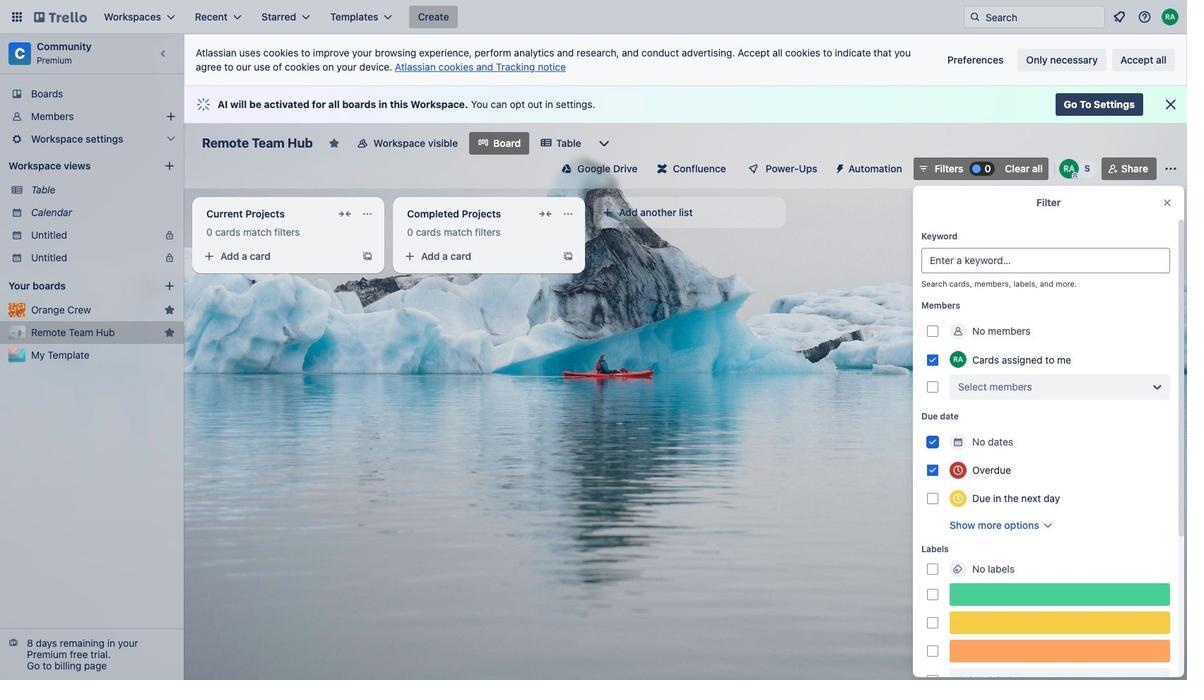 Task type: describe. For each thing, give the bounding box(es) containing it.
create from template… image
[[362, 251, 373, 262]]

atlassian intelligence logo image
[[195, 96, 212, 113]]

your boards with 3 items element
[[8, 278, 143, 295]]

2 starred icon image from the top
[[164, 327, 175, 339]]

this member is an admin of this board. image
[[1072, 172, 1078, 179]]

close popover image
[[1162, 197, 1173, 209]]

open information menu image
[[1138, 10, 1152, 24]]

Board name text field
[[195, 132, 320, 155]]

collapse list image for create from template… icon
[[537, 206, 554, 223]]

search image
[[970, 11, 981, 23]]

ruby anderson (rubyanderson7) image
[[1162, 8, 1179, 25]]

create from template… image
[[563, 251, 574, 262]]

add board image
[[164, 281, 175, 292]]

1 starred icon image from the top
[[164, 305, 175, 316]]

star or unstar board image
[[328, 138, 340, 149]]

Enter a keyword… text field
[[922, 248, 1170, 274]]

workspace navigation collapse icon image
[[154, 44, 174, 64]]

sm image
[[829, 158, 849, 177]]

color: orange, title: none element
[[950, 640, 1170, 663]]

confluence icon image
[[657, 164, 667, 174]]

show menu image
[[1164, 162, 1178, 176]]

0 notifications image
[[1111, 8, 1128, 25]]



Task type: locate. For each thing, give the bounding box(es) containing it.
sunnyupside33 (sunnyupside33) image
[[1078, 159, 1098, 179]]

1 horizontal spatial ruby anderson (rubyanderson7) image
[[1059, 159, 1079, 179]]

1 horizontal spatial collapse list image
[[537, 206, 554, 223]]

None text field
[[198, 203, 334, 225], [399, 203, 534, 225], [198, 203, 334, 225], [399, 203, 534, 225]]

create a view image
[[164, 160, 175, 172]]

1 vertical spatial starred icon image
[[164, 327, 175, 339]]

collapse list image for create from template… image
[[336, 206, 353, 223]]

1 collapse list image from the left
[[336, 206, 353, 223]]

starred icon image
[[164, 305, 175, 316], [164, 327, 175, 339]]

0 horizontal spatial collapse list image
[[336, 206, 353, 223]]

1 vertical spatial ruby anderson (rubyanderson7) image
[[950, 351, 967, 368]]

0 vertical spatial ruby anderson (rubyanderson7) image
[[1059, 159, 1079, 179]]

google drive icon image
[[562, 164, 572, 174]]

color: yellow, title: none element
[[950, 612, 1170, 635]]

2 collapse list image from the left
[[537, 206, 554, 223]]

primary element
[[0, 0, 1187, 34]]

customize views image
[[597, 136, 611, 151]]

Search field
[[981, 7, 1105, 27]]

back to home image
[[34, 6, 87, 28]]

0 horizontal spatial ruby anderson (rubyanderson7) image
[[950, 351, 967, 368]]

ruby anderson (rubyanderson7) image
[[1059, 159, 1079, 179], [950, 351, 967, 368]]

collapse list image
[[336, 206, 353, 223], [537, 206, 554, 223]]

color: green, title: none element
[[950, 584, 1170, 606]]

0 vertical spatial starred icon image
[[164, 305, 175, 316]]



Task type: vqa. For each thing, say whether or not it's contained in the screenshot.
goal within Goal Mentor another developer
no



